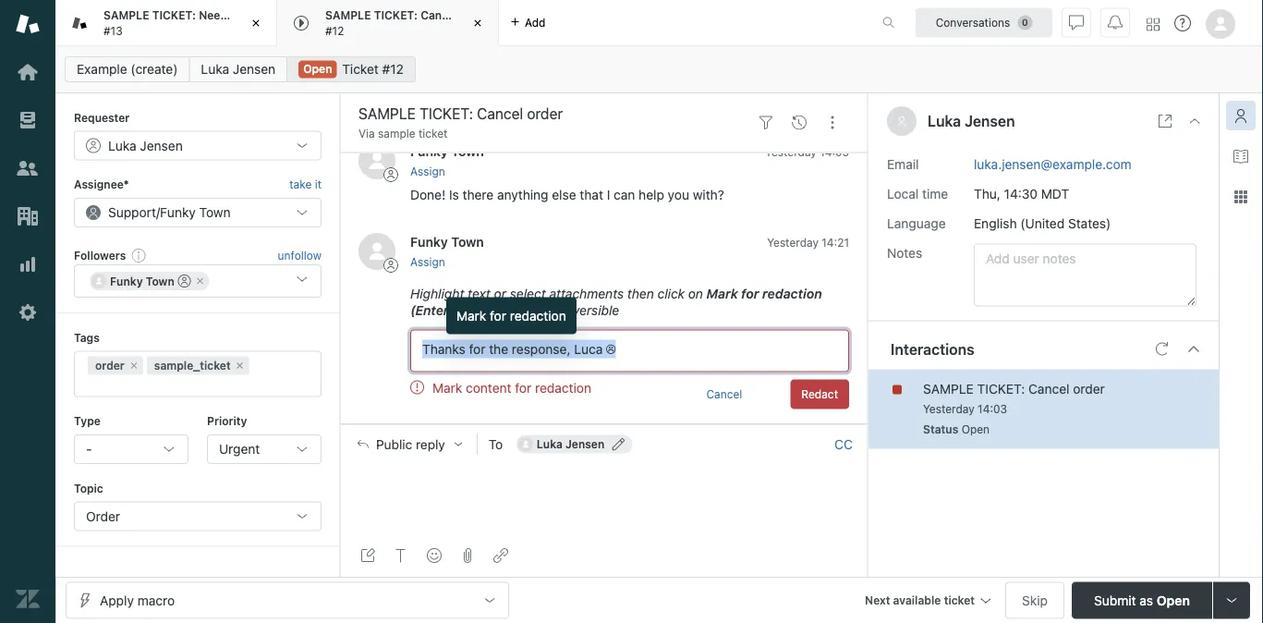 Task type: locate. For each thing, give the bounding box(es) containing it.
button displays agent's chat status as invisible. image
[[1069, 15, 1084, 30]]

14:05
[[820, 146, 849, 159]]

mark right on
[[707, 286, 738, 301]]

public reply
[[376, 436, 445, 452]]

support
[[108, 205, 156, 220]]

funky town link for yesterday 14:05
[[410, 144, 484, 159]]

cc button
[[835, 436, 853, 453]]

sample inside sample ticket: cancel order #12
[[325, 9, 371, 22]]

2 horizontal spatial ticket:
[[978, 381, 1025, 396]]

town
[[451, 144, 484, 159], [199, 205, 231, 220], [451, 235, 484, 250], [146, 275, 174, 288]]

reversible
[[561, 303, 620, 318]]

1 horizontal spatial cancel
[[707, 388, 743, 401]]

1 horizontal spatial order
[[461, 9, 490, 22]]

luka jensen up thu,
[[928, 112, 1015, 130]]

0 vertical spatial order
[[461, 9, 490, 22]]

1 horizontal spatial close image
[[469, 14, 487, 32]]

submit as open
[[1094, 593, 1190, 608]]

add button
[[499, 0, 557, 45]]

cancel inside sample ticket: cancel order #12
[[421, 9, 458, 22]]

content
[[466, 380, 512, 396]]

ticket: up ticket #12
[[374, 9, 418, 22]]

mark content for redaction alert
[[410, 380, 696, 410]]

1 assign button from the top
[[410, 163, 445, 180]]

0 vertical spatial ticket
[[419, 127, 448, 140]]

1 assign from the top
[[410, 165, 445, 178]]

town right /
[[199, 205, 231, 220]]

1 funky town assign from the top
[[410, 144, 484, 178]]

2 vertical spatial mark
[[433, 380, 462, 396]]

for right on
[[742, 286, 759, 301]]

0 vertical spatial funky town link
[[410, 144, 484, 159]]

sample
[[104, 9, 149, 22], [325, 9, 371, 22], [923, 381, 974, 396]]

or
[[494, 286, 507, 301]]

mark
[[707, 286, 738, 301], [457, 308, 486, 324], [433, 380, 462, 396]]

sample up yesterday 14:03 text field
[[923, 381, 974, 396]]

2 assign from the top
[[410, 256, 445, 269]]

to
[[489, 436, 503, 452]]

remove image
[[128, 360, 139, 371], [234, 360, 246, 371]]

view more details image
[[1158, 114, 1173, 128]]

insert emojis image
[[427, 548, 442, 563]]

mark for mark for redaction
[[457, 308, 486, 324]]

2 assign button from the top
[[410, 254, 445, 271]]

ticket right available
[[944, 594, 975, 607]]

sample for sample ticket: cancel order #12
[[325, 9, 371, 22]]

mark for redaction button
[[446, 298, 577, 335]]

jensen up /
[[140, 138, 183, 153]]

0 vertical spatial funky town assign
[[410, 144, 484, 178]]

for for thanks for the response, luca ☹️
[[469, 342, 486, 357]]

via
[[359, 127, 375, 140]]

skip
[[1022, 593, 1048, 608]]

ticket right sample
[[419, 127, 448, 140]]

need
[[199, 9, 227, 22]]

cancel for sample ticket: cancel order yesterday 14:03 status open
[[1029, 381, 1070, 396]]

sample up #13
[[104, 9, 149, 22]]

jensen inside secondary element
[[233, 61, 276, 77]]

tab containing sample ticket: need less items than ordered
[[55, 0, 358, 46]]

sample for sample ticket: cancel order yesterday 14:03 status open
[[923, 381, 974, 396]]

0 horizontal spatial open
[[303, 62, 332, 75]]

2 vertical spatial open
[[1157, 593, 1190, 608]]

english (united states)
[[974, 215, 1111, 231]]

there
[[463, 188, 494, 203]]

via sample ticket
[[359, 127, 448, 140]]

(create)
[[131, 61, 178, 77]]

user image
[[897, 116, 908, 127], [898, 117, 906, 126]]

user is an agent image
[[178, 275, 191, 288]]

ordered
[[315, 9, 358, 22]]

14:03
[[978, 403, 1008, 416]]

avatar image right the unfollow
[[359, 234, 396, 271]]

public reply button
[[341, 425, 477, 464]]

yesterday for yesterday 14:21
[[767, 237, 819, 250]]

1 horizontal spatial ticket
[[944, 594, 975, 607]]

1 vertical spatial funky town assign
[[410, 235, 484, 269]]

open
[[303, 62, 332, 75], [962, 423, 990, 436], [1157, 593, 1190, 608]]

as
[[1140, 593, 1154, 608]]

luka jensen down "requester"
[[108, 138, 183, 153]]

1 vertical spatial open
[[962, 423, 990, 436]]

cancel
[[421, 9, 458, 22], [1029, 381, 1070, 396], [707, 388, 743, 401]]

jensen
[[233, 61, 276, 77], [965, 112, 1015, 130], [140, 138, 183, 153], [566, 438, 605, 451]]

tab up ticket #12
[[277, 0, 499, 46]]

redaction inside mark for redaction (enter)
[[763, 286, 822, 301]]

luka down "requester"
[[108, 138, 136, 153]]

can
[[614, 188, 635, 203]]

order inside sample ticket: cancel order yesterday 14:03 status open
[[1073, 381, 1105, 396]]

☹️
[[606, 342, 616, 357]]

1 horizontal spatial ticket:
[[374, 9, 418, 22]]

0 horizontal spatial #12
[[325, 24, 344, 37]]

interactions
[[891, 340, 975, 358]]

unfollow button
[[278, 247, 322, 263]]

open right as
[[1157, 593, 1190, 608]]

1 avatar image from the top
[[359, 143, 396, 180]]

macro
[[137, 593, 175, 608]]

Subject field
[[355, 103, 746, 125]]

funky town assign
[[410, 144, 484, 178], [410, 235, 484, 269]]

1 vertical spatial assign
[[410, 256, 445, 269]]

states)
[[1068, 215, 1111, 231]]

for left the
[[469, 342, 486, 357]]

funky town assign up the 'highlight' at the top left of the page
[[410, 235, 484, 269]]

yesterday up status
[[923, 403, 975, 416]]

2 horizontal spatial order
[[1073, 381, 1105, 396]]

close image
[[247, 14, 265, 32], [469, 14, 487, 32]]

town inside the assignee* element
[[199, 205, 231, 220]]

redaction down yesterday 14:21 text box
[[763, 286, 822, 301]]

avatar image
[[359, 143, 396, 180], [359, 234, 396, 271]]

tab
[[55, 0, 358, 46], [277, 0, 499, 46]]

tab up luka jensen link
[[55, 0, 358, 46]]

yesterday down events "icon"
[[765, 146, 817, 159]]

luka up time
[[928, 112, 961, 130]]

mark down thanks
[[433, 380, 462, 396]]

type
[[74, 415, 101, 428]]

2 remove image from the left
[[234, 360, 246, 371]]

#12 down ordered
[[325, 24, 344, 37]]

funkytownclown1@gmail.com image
[[92, 274, 106, 289]]

mark inside mark for redaction (enter)
[[707, 286, 738, 301]]

close image
[[1188, 114, 1203, 128]]

0 horizontal spatial ticket
[[419, 127, 448, 140]]

1 vertical spatial avatar image
[[359, 234, 396, 271]]

funky inside the assignee* element
[[160, 205, 196, 220]]

sample right than
[[325, 9, 371, 22]]

0 horizontal spatial order
[[95, 359, 125, 372]]

sample for sample ticket: need less items than ordered #13
[[104, 9, 149, 22]]

assign button
[[410, 163, 445, 180], [410, 254, 445, 271]]

order for sample ticket: cancel order yesterday 14:03 status open
[[1073, 381, 1105, 396]]

unfollow
[[278, 249, 322, 262]]

2 horizontal spatial cancel
[[1029, 381, 1070, 396]]

take it
[[290, 178, 322, 191]]

#12 inside secondary element
[[382, 61, 404, 77]]

avatar image for yesterday 14:05
[[359, 143, 396, 180]]

example (create)
[[77, 61, 178, 77]]

for right content
[[515, 380, 532, 396]]

2 horizontal spatial sample
[[923, 381, 974, 396]]

for for mark for redaction
[[490, 308, 507, 324]]

assign up done!
[[410, 165, 445, 178]]

luka inside secondary element
[[201, 61, 229, 77]]

support / funky town
[[108, 205, 231, 220]]

format text image
[[394, 548, 409, 563]]

done!
[[410, 188, 446, 203]]

ticket for next available ticket
[[944, 594, 975, 607]]

1 vertical spatial funky town link
[[410, 235, 484, 250]]

1 tab from the left
[[55, 0, 358, 46]]

for inside mark for redaction (enter)
[[742, 286, 759, 301]]

draft mode image
[[360, 548, 375, 563]]

luka jensen down sample ticket: need less items than ordered #13
[[201, 61, 276, 77]]

1 vertical spatial ticket
[[944, 594, 975, 607]]

0 vertical spatial assign button
[[410, 163, 445, 180]]

get help image
[[1175, 15, 1191, 31]]

avatar image down via
[[359, 143, 396, 180]]

1 funky town link from the top
[[410, 144, 484, 159]]

2 avatar image from the top
[[359, 234, 396, 271]]

select
[[510, 286, 546, 301]]

zendesk products image
[[1147, 18, 1160, 31]]

funky right 'support'
[[160, 205, 196, 220]]

funky town link down 'is'
[[410, 235, 484, 250]]

thanks
[[422, 342, 466, 357]]

close image right the need
[[247, 14, 265, 32]]

requester element
[[74, 131, 322, 160]]

0 horizontal spatial close image
[[247, 14, 265, 32]]

assign button up the 'highlight' at the top left of the page
[[410, 254, 445, 271]]

1 remove image from the left
[[128, 360, 139, 371]]

2 funky town assign from the top
[[410, 235, 484, 269]]

next available ticket button
[[857, 582, 998, 622]]

1 horizontal spatial #12
[[382, 61, 404, 77]]

1 vertical spatial yesterday
[[767, 237, 819, 250]]

redaction down select
[[510, 308, 566, 324]]

0 vertical spatial redaction
[[763, 286, 822, 301]]

attachments
[[550, 286, 624, 301]]

redaction
[[763, 286, 822, 301], [510, 308, 566, 324], [535, 380, 592, 396]]

town left user is an agent icon
[[146, 275, 174, 288]]

funky town option
[[90, 272, 210, 290]]

local
[[887, 186, 919, 201]]

0 horizontal spatial ticket:
[[152, 9, 196, 22]]

priority
[[207, 415, 247, 428]]

funky town assign for yesterday 14:21
[[410, 235, 484, 269]]

jensen inside requester element
[[140, 138, 183, 153]]

jensen down hide composer image
[[566, 438, 605, 451]]

yesterday left 14:21 at right
[[767, 237, 819, 250]]

cancel for sample ticket: cancel order #12
[[421, 9, 458, 22]]

for down or at the left top of page
[[490, 308, 507, 324]]

zendesk image
[[16, 587, 40, 611]]

0 vertical spatial yesterday
[[765, 146, 817, 159]]

1 vertical spatial #12
[[382, 61, 404, 77]]

1 horizontal spatial sample
[[325, 9, 371, 22]]

2 close image from the left
[[469, 14, 487, 32]]

sample inside sample ticket: need less items than ordered #13
[[104, 9, 149, 22]]

redaction inside button
[[510, 308, 566, 324]]

followers element
[[74, 265, 322, 298]]

remove image left sample_ticket
[[128, 360, 139, 371]]

. redaction is not reversible
[[454, 303, 620, 318]]

open down yesterday 14:03 text field
[[962, 423, 990, 436]]

cancel inside sample ticket: cancel order yesterday 14:03 status open
[[1029, 381, 1070, 396]]

remove image right sample_ticket
[[234, 360, 246, 371]]

2 vertical spatial order
[[1073, 381, 1105, 396]]

open left ticket
[[303, 62, 332, 75]]

sample inside sample ticket: cancel order yesterday 14:03 status open
[[923, 381, 974, 396]]

2 vertical spatial yesterday
[[923, 403, 975, 416]]

thanks for the response, luca ☹️
[[422, 342, 616, 357]]

ticket: inside sample ticket: cancel order yesterday 14:03 status open
[[978, 381, 1025, 396]]

tabs tab list
[[55, 0, 863, 46]]

remove image
[[195, 276, 206, 287]]

knowledge image
[[1234, 149, 1249, 164]]

with?
[[693, 188, 725, 203]]

you
[[668, 188, 690, 203]]

ticket: inside sample ticket: need less items than ordered #13
[[152, 9, 196, 22]]

order for sample ticket: cancel order #12
[[461, 9, 490, 22]]

1 horizontal spatial open
[[962, 423, 990, 436]]

redact button
[[791, 380, 849, 410]]

luka down sample ticket: need less items than ordered #13
[[201, 61, 229, 77]]

2 vertical spatial redaction
[[535, 380, 592, 396]]

1 close image from the left
[[247, 14, 265, 32]]

2 funky town link from the top
[[410, 235, 484, 250]]

redaction down "response,"
[[535, 380, 592, 396]]

ticket: inside sample ticket: cancel order #12
[[374, 9, 418, 22]]

close image left add popup button
[[469, 14, 487, 32]]

ticket: for sample ticket: cancel order #12
[[374, 9, 418, 22]]

1 vertical spatial assign button
[[410, 254, 445, 271]]

mark inside the mark content for redaction alert
[[433, 380, 462, 396]]

1 horizontal spatial remove image
[[234, 360, 246, 371]]

2 horizontal spatial open
[[1157, 593, 1190, 608]]

0 vertical spatial open
[[303, 62, 332, 75]]

assign up the 'highlight' at the top left of the page
[[410, 256, 445, 269]]

topic
[[74, 482, 103, 495]]

0 vertical spatial mark
[[707, 286, 738, 301]]

funky right the funkytownclown1@gmail.com image
[[110, 275, 143, 288]]

funky town assign up 'is'
[[410, 144, 484, 178]]

assign for yesterday 14:21
[[410, 256, 445, 269]]

order inside sample ticket: cancel order #12
[[461, 9, 490, 22]]

for inside mark for redaction button
[[490, 308, 507, 324]]

highlight text or select attachments then click on
[[410, 286, 707, 301]]

conversations button
[[916, 8, 1053, 37]]

i
[[607, 188, 610, 203]]

mark down text
[[457, 308, 486, 324]]

thu, 14:30 mdt
[[974, 186, 1070, 201]]

sample ticket: need less items than ordered #13
[[104, 9, 358, 37]]

add attachment image
[[460, 548, 475, 563]]

ticket inside next available ticket popup button
[[944, 594, 975, 607]]

#12 right ticket
[[382, 61, 404, 77]]

funky town link up 'is'
[[410, 144, 484, 159]]

is
[[449, 188, 459, 203]]

funky
[[410, 144, 448, 159], [160, 205, 196, 220], [410, 235, 448, 250], [110, 275, 143, 288]]

0 vertical spatial #12
[[325, 24, 344, 37]]

0 vertical spatial avatar image
[[359, 143, 396, 180]]

conversations
[[936, 16, 1011, 29]]

1 vertical spatial redaction
[[510, 308, 566, 324]]

jensen down sample ticket: need less items than ordered #13
[[233, 61, 276, 77]]

ticket
[[342, 61, 379, 77]]

open inside secondary element
[[303, 62, 332, 75]]

0 horizontal spatial sample
[[104, 9, 149, 22]]

0 vertical spatial assign
[[410, 165, 445, 178]]

ticket: left the need
[[152, 9, 196, 22]]

0 horizontal spatial remove image
[[128, 360, 139, 371]]

skip button
[[1006, 582, 1065, 619]]

0 horizontal spatial cancel
[[421, 9, 458, 22]]

thu,
[[974, 186, 1001, 201]]

1 vertical spatial order
[[95, 359, 125, 372]]

2 tab from the left
[[277, 0, 499, 46]]

ticket for via sample ticket
[[419, 127, 448, 140]]

luka jensen
[[201, 61, 276, 77], [928, 112, 1015, 130], [108, 138, 183, 153], [537, 438, 605, 451]]

mark inside mark for redaction button
[[457, 308, 486, 324]]

for
[[742, 286, 759, 301], [490, 308, 507, 324], [469, 342, 486, 357], [515, 380, 532, 396]]

1 vertical spatial mark
[[457, 308, 486, 324]]

ticket: up 14:03
[[978, 381, 1025, 396]]

assign button up done!
[[410, 163, 445, 180]]

ticket
[[419, 127, 448, 140], [944, 594, 975, 607]]



Task type: vqa. For each thing, say whether or not it's contained in the screenshot.
Soobin Do
no



Task type: describe. For each thing, give the bounding box(es) containing it.
Yesterday 14:05 text field
[[765, 146, 849, 159]]

town down there
[[451, 235, 484, 250]]

luka jensen down hide composer image
[[537, 438, 605, 451]]

tab containing sample ticket: cancel order
[[277, 0, 499, 46]]

sample ticket: cancel order yesterday 14:03 status open
[[923, 381, 1105, 436]]

sample ticket: cancel order #12
[[325, 9, 490, 37]]

followers
[[74, 248, 126, 261]]

topic element
[[74, 501, 322, 531]]

yesterday 14:05
[[765, 146, 849, 159]]

(united
[[1021, 215, 1065, 231]]

luca
[[574, 342, 603, 357]]

jensen up thu,
[[965, 112, 1015, 130]]

- button
[[74, 434, 189, 464]]

for inside the mark content for redaction alert
[[515, 380, 532, 396]]

14:30
[[1004, 186, 1038, 201]]

redaction inside alert
[[535, 380, 592, 396]]

.
[[454, 303, 458, 318]]

displays possible ticket submission types image
[[1225, 593, 1240, 608]]

status
[[923, 423, 959, 436]]

for for mark for redaction (enter)
[[742, 286, 759, 301]]

public
[[376, 436, 412, 452]]

luka.jensen@example.com
[[974, 156, 1132, 172]]

info on adding followers image
[[131, 248, 146, 263]]

assignee* element
[[74, 198, 322, 227]]

/
[[156, 205, 160, 220]]

notifications image
[[1108, 15, 1123, 30]]

next
[[865, 594, 891, 607]]

luka jensen inside secondary element
[[201, 61, 276, 77]]

is
[[525, 303, 535, 318]]

(enter)
[[410, 303, 454, 318]]

less
[[230, 9, 252, 22]]

apps image
[[1234, 189, 1249, 204]]

Yesterday 14:03 text field
[[923, 403, 1008, 416]]

close image for less
[[247, 14, 265, 32]]

highlight
[[410, 286, 464, 301]]

yesterday for yesterday 14:05
[[765, 146, 817, 159]]

local time
[[887, 186, 949, 201]]

language
[[887, 215, 946, 231]]

organizations image
[[16, 204, 40, 228]]

open inside sample ticket: cancel order yesterday 14:03 status open
[[962, 423, 990, 436]]

remove image for sample_ticket
[[234, 360, 246, 371]]

conversationlabel log
[[340, 128, 868, 424]]

sample
[[378, 127, 416, 140]]

urgent button
[[207, 434, 322, 464]]

hide composer image
[[597, 416, 611, 431]]

main element
[[0, 0, 55, 623]]

add
[[525, 16, 546, 29]]

take
[[290, 178, 312, 191]]

cancel button
[[696, 380, 754, 410]]

assignee*
[[74, 178, 129, 191]]

reply
[[416, 436, 445, 452]]

that
[[580, 188, 604, 203]]

apply
[[100, 593, 134, 608]]

assign for yesterday 14:05
[[410, 165, 445, 178]]

items
[[255, 9, 285, 22]]

time
[[922, 186, 949, 201]]

secondary element
[[55, 51, 1264, 88]]

customers image
[[16, 156, 40, 180]]

done! is there anything else that i can help you with?
[[410, 188, 725, 203]]

luka jensen inside requester element
[[108, 138, 183, 153]]

the
[[489, 342, 508, 357]]

assign button for yesterday 14:21
[[410, 254, 445, 271]]

on
[[688, 286, 703, 301]]

town inside option
[[146, 275, 174, 288]]

yesterday 14:21
[[767, 237, 849, 250]]

response,
[[512, 342, 571, 357]]

yesterday inside sample ticket: cancel order yesterday 14:03 status open
[[923, 403, 975, 416]]

get started image
[[16, 60, 40, 84]]

funky down done!
[[410, 235, 448, 250]]

views image
[[16, 108, 40, 132]]

#13
[[104, 24, 123, 37]]

mdt
[[1042, 186, 1070, 201]]

mark content for redaction
[[433, 380, 592, 396]]

mark for mark for redaction (enter)
[[707, 286, 738, 301]]

remove image for order
[[128, 360, 139, 371]]

sample_ticket
[[154, 359, 231, 372]]

ticket: for sample ticket: need less items than ordered #13
[[152, 9, 196, 22]]

Add user notes text field
[[974, 244, 1197, 306]]

redaction for mark for redaction
[[510, 308, 566, 324]]

take it button
[[290, 175, 322, 194]]

email
[[887, 156, 919, 172]]

anything
[[497, 188, 549, 203]]

events image
[[792, 115, 807, 130]]

example (create) button
[[65, 56, 190, 82]]

mark for redaction
[[457, 308, 566, 324]]

admin image
[[16, 300, 40, 324]]

redaction for mark for redaction (enter)
[[763, 286, 822, 301]]

funky inside option
[[110, 275, 143, 288]]

else
[[552, 188, 576, 203]]

close image for order
[[469, 14, 487, 32]]

mark for mark content for redaction
[[433, 380, 462, 396]]

mark for redaction (enter)
[[410, 286, 822, 318]]

add link (cmd k) image
[[494, 548, 508, 563]]

redaction
[[461, 303, 522, 318]]

apply macro
[[100, 593, 175, 608]]

it
[[315, 178, 322, 191]]

filter image
[[759, 115, 774, 130]]

funky town link for yesterday 14:21
[[410, 235, 484, 250]]

town up there
[[451, 144, 484, 159]]

than
[[288, 9, 313, 22]]

ticket #12
[[342, 61, 404, 77]]

help
[[639, 188, 664, 203]]

luka.jensen@example.com image
[[518, 437, 533, 452]]

Yesterday 14:21 text field
[[767, 237, 849, 250]]

edit user image
[[612, 438, 625, 451]]

notes
[[887, 245, 923, 260]]

funky town assign for yesterday 14:05
[[410, 144, 484, 178]]

funky down via sample ticket in the left of the page
[[410, 144, 448, 159]]

reporting image
[[16, 252, 40, 276]]

text
[[468, 286, 491, 301]]

luka inside requester element
[[108, 138, 136, 153]]

funky town
[[110, 275, 174, 288]]

not
[[538, 303, 558, 318]]

available
[[893, 594, 941, 607]]

luka right luka.jensen@example.com image
[[537, 438, 563, 451]]

ticket actions image
[[825, 115, 840, 130]]

example
[[77, 61, 127, 77]]

luka jensen link
[[189, 56, 288, 82]]

avatar image for yesterday 14:21
[[359, 234, 396, 271]]

customer context image
[[1234, 108, 1249, 123]]

tags
[[74, 331, 100, 344]]

assign button for yesterday 14:05
[[410, 163, 445, 180]]

#12 inside sample ticket: cancel order #12
[[325, 24, 344, 37]]

zendesk support image
[[16, 12, 40, 36]]

order
[[86, 508, 120, 524]]

cancel inside button
[[707, 388, 743, 401]]

requester
[[74, 111, 130, 124]]

ticket: for sample ticket: cancel order yesterday 14:03 status open
[[978, 381, 1025, 396]]

click
[[658, 286, 685, 301]]



